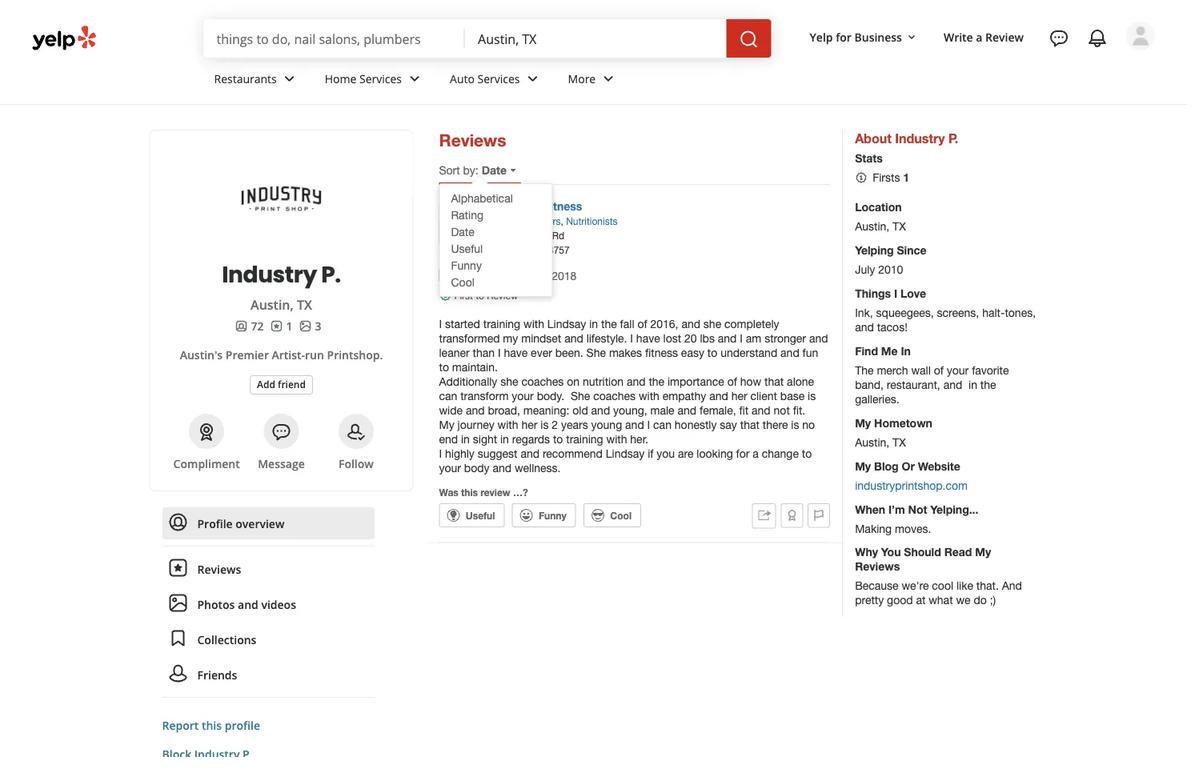 Task type: describe. For each thing, give the bounding box(es) containing it.
highly
[[445, 447, 475, 460]]

profile
[[225, 718, 260, 733]]

fun
[[803, 346, 819, 359]]

0 horizontal spatial the
[[601, 317, 617, 331]]

and right lbs
[[718, 332, 737, 345]]

to right change
[[802, 447, 812, 460]]

add
[[257, 378, 275, 391]]

with up male on the right bottom
[[639, 390, 660, 403]]

my hometown austin, tx
[[855, 416, 933, 449]]

1 horizontal spatial of
[[728, 375, 737, 388]]

1 horizontal spatial in
[[500, 433, 509, 446]]

;)
[[990, 594, 996, 607]]

24 collections v2 image
[[169, 629, 188, 648]]

with up the mindset
[[524, 317, 544, 331]]

auto services
[[450, 71, 520, 86]]

you
[[657, 447, 675, 460]]

premier
[[226, 347, 269, 362]]

screens,
[[937, 306, 979, 319]]

yelping
[[855, 243, 894, 257]]

friends link
[[162, 659, 375, 691]]

wellness.
[[515, 462, 561, 475]]

band,
[[855, 378, 884, 391]]

1 vertical spatial have
[[504, 346, 528, 359]]

that.
[[977, 580, 999, 593]]

24 photos v2 image
[[169, 594, 188, 613]]

and up journey
[[466, 404, 485, 417]]

embody fitness trainers , nutritionists 6800 burnet rd austin, tx 78757
[[497, 200, 618, 255]]

6800
[[497, 230, 518, 241]]

ruby a. image
[[1127, 22, 1155, 50]]

tx inside industry p. austin, tx
[[297, 296, 312, 313]]

transformed
[[439, 332, 500, 345]]

for inside i started training with lindsay in the fall of 2016, and she completely transformed my mindset and lifestyle. i have lost 20 lbs and i am stronger and leaner than i have ever been. she makes fitness easy to understand and fun to maintain. additionally she coaches on nutrition and the importance of how that alone can transform your body.  she coaches with empathy and her client base is wide and broad, meaning: old and young, male and female, fit and not fit. my journey with her is 2 years young and i can honestly say that there is no end in sight in regards to training with her. i highly suggest and recommend lindsay if you are looking for a change to your body and wellness.
[[736, 447, 750, 460]]

female,
[[700, 404, 736, 417]]

galleries.
[[855, 392, 900, 405]]

photos
[[197, 597, 235, 612]]

fitness
[[645, 346, 678, 359]]

24 friends v2 image
[[169, 664, 188, 684]]

wall
[[912, 363, 931, 377]]

mindset
[[521, 332, 562, 345]]

my
[[503, 332, 518, 345]]

and inside 'link'
[[238, 597, 258, 612]]

what
[[929, 594, 953, 607]]

importance
[[668, 375, 725, 388]]

1 horizontal spatial that
[[765, 375, 784, 388]]

1 vertical spatial can
[[653, 418, 672, 432]]

why
[[855, 546, 878, 559]]

and down regards
[[521, 447, 540, 460]]

tx inside the embody fitness trainers , nutritionists 6800 burnet rd austin, tx 78757
[[529, 244, 540, 255]]

Near text field
[[478, 30, 714, 47]]

location
[[855, 200, 902, 213]]

follow
[[339, 456, 374, 471]]

date link
[[440, 223, 552, 240]]

0 vertical spatial useful link
[[440, 240, 552, 257]]

change
[[762, 447, 799, 460]]

alone
[[787, 375, 814, 388]]

friend
[[278, 378, 306, 391]]

rating link
[[440, 207, 552, 223]]

ever
[[531, 346, 552, 359]]

0 vertical spatial coaches
[[522, 375, 564, 388]]

alphabetical link
[[440, 190, 552, 207]]

and down client
[[752, 404, 771, 417]]

1 vertical spatial useful
[[466, 510, 495, 521]]

search image
[[740, 30, 759, 49]]

0 horizontal spatial lindsay
[[548, 317, 586, 331]]

videos
[[261, 597, 296, 612]]

1 vertical spatial funny link
[[512, 504, 576, 528]]

broad,
[[488, 404, 520, 417]]

more
[[568, 71, 596, 86]]

blog
[[874, 459, 899, 473]]

p. inside industry p. austin, tx
[[321, 259, 341, 290]]

yelping...
[[931, 503, 979, 516]]

2
[[552, 418, 558, 432]]

understand
[[721, 346, 778, 359]]

we
[[956, 594, 971, 607]]

ink,
[[855, 306, 873, 319]]

i right than
[[498, 346, 501, 359]]

and up female, at the bottom of the page
[[710, 390, 728, 403]]

1 horizontal spatial her
[[732, 390, 748, 403]]

none field near
[[478, 30, 714, 47]]

compliment image
[[197, 423, 216, 442]]

with down the young
[[607, 433, 627, 446]]

0 horizontal spatial in
[[461, 433, 470, 446]]

on
[[567, 375, 580, 388]]

was this review …?
[[439, 487, 528, 498]]

and up young,
[[627, 375, 646, 388]]

restaurant,
[[887, 378, 941, 391]]

1 horizontal spatial p.
[[949, 131, 959, 146]]

0 horizontal spatial of
[[638, 317, 647, 331]]

this for review
[[461, 487, 478, 498]]

the inside find me in the merch wall of your favorite band, restaurant, and  in the galleries.
[[981, 378, 997, 391]]

3
[[315, 318, 321, 334]]

to down leaner
[[439, 361, 449, 374]]

i left am at the top of page
[[740, 332, 743, 345]]

write
[[944, 29, 973, 45]]

your inside find me in the merch wall of your favorite band, restaurant, and  in the galleries.
[[947, 363, 969, 377]]

yelping since july 2010
[[855, 243, 927, 276]]

austin, inside location austin, tx
[[855, 219, 890, 233]]

austin, inside the embody fitness trainers , nutritionists 6800 burnet rd austin, tx 78757
[[497, 244, 526, 255]]

no
[[803, 418, 815, 432]]

1 horizontal spatial the
[[649, 375, 665, 388]]

…?
[[513, 487, 528, 498]]

client
[[751, 390, 777, 403]]

2 horizontal spatial is
[[808, 390, 816, 403]]

tacos!
[[877, 320, 908, 333]]

7/24/2018
[[526, 269, 577, 283]]

industry inside industry p. austin, tx
[[222, 259, 317, 290]]

in
[[901, 344, 911, 357]]

tx inside my hometown austin, tx
[[893, 435, 906, 449]]

none field find
[[217, 30, 452, 47]]

like
[[957, 580, 974, 593]]

reviews inside reviews link
[[197, 562, 241, 577]]

and up 20
[[682, 317, 701, 331]]

austin's
[[180, 347, 223, 362]]

1 horizontal spatial have
[[636, 332, 660, 345]]

collections
[[197, 632, 257, 647]]

to right first at the left top of page
[[476, 290, 484, 301]]

and inside things i love ink, squeegees, screens, halt-tones, and tacos!
[[855, 320, 874, 333]]

home services
[[325, 71, 402, 86]]

and up the young
[[591, 404, 610, 417]]

find
[[855, 344, 878, 357]]

24 review v2 image
[[169, 559, 188, 578]]

love
[[901, 287, 927, 300]]

alphabetical
[[451, 191, 513, 205]]

78757
[[543, 244, 570, 255]]

review for first to review
[[487, 290, 518, 301]]

website
[[918, 459, 961, 473]]

funny inside alphabetical rating date useful funny cool
[[451, 259, 482, 272]]

menu containing alphabetical
[[440, 190, 552, 291]]

cool inside alphabetical rating date useful funny cool
[[451, 275, 475, 289]]

and down empathy
[[678, 404, 697, 417]]

makes
[[609, 346, 642, 359]]

24 chevron down v2 image for restaurants
[[280, 69, 299, 89]]

completely
[[725, 317, 780, 331]]

my inside my hometown austin, tx
[[855, 416, 871, 429]]

2 vertical spatial your
[[439, 462, 461, 475]]

sort
[[439, 164, 460, 177]]

halt-
[[983, 306, 1005, 319]]

transform
[[461, 390, 509, 403]]

0 vertical spatial industry
[[895, 131, 945, 146]]

run
[[305, 347, 324, 362]]

1 horizontal spatial training
[[566, 433, 603, 446]]

1 horizontal spatial funny
[[539, 510, 567, 521]]

1 horizontal spatial is
[[791, 418, 799, 432]]

my inside my blog or website industryprintshop.com
[[855, 459, 871, 473]]

lost
[[663, 332, 682, 345]]

1 horizontal spatial cool link
[[584, 504, 641, 528]]

follow image
[[347, 423, 366, 442]]

16 friends v2 image
[[235, 320, 248, 333]]

i down fall at the top of page
[[630, 332, 633, 345]]

message image
[[272, 423, 291, 442]]

and inside find me in the merch wall of your favorite band, restaurant, and  in the galleries.
[[944, 378, 963, 391]]

artist-
[[272, 347, 305, 362]]

i up her.
[[647, 418, 650, 432]]

profile
[[197, 516, 233, 531]]

about
[[855, 131, 892, 146]]

merch
[[877, 363, 908, 377]]

1 horizontal spatial lindsay
[[606, 447, 645, 460]]

lifestyle.
[[587, 332, 627, 345]]

24 chevron down v2 image for more
[[599, 69, 618, 89]]

and up fun
[[809, 332, 828, 345]]

1 vertical spatial her
[[522, 418, 538, 432]]

my blog or website industryprintshop.com
[[855, 459, 968, 492]]

1 inside reviews element
[[286, 318, 293, 334]]

photos and videos link
[[162, 589, 375, 621]]



Task type: locate. For each thing, give the bounding box(es) containing it.
of left how
[[728, 375, 737, 388]]

0 vertical spatial useful
[[451, 242, 483, 255]]

lindsay down her.
[[606, 447, 645, 460]]

2 horizontal spatial your
[[947, 363, 969, 377]]

1 vertical spatial training
[[566, 433, 603, 446]]

my up the end
[[439, 418, 455, 432]]

trainers
[[527, 215, 561, 227]]

fitness
[[544, 200, 582, 213]]

24 chevron down v2 image
[[405, 69, 424, 89], [523, 69, 543, 89]]

1 vertical spatial a
[[753, 447, 759, 460]]

1 horizontal spatial none field
[[478, 30, 714, 47]]

date
[[482, 164, 507, 177], [451, 225, 475, 238]]

her
[[732, 390, 748, 403], [522, 418, 538, 432]]

me
[[881, 344, 898, 357]]

useful link up "5.0 star rating" "image"
[[440, 240, 552, 257]]

you
[[881, 546, 901, 559]]

24 chevron down v2 image left auto
[[405, 69, 424, 89]]

services for auto services
[[478, 71, 520, 86]]

1 vertical spatial that
[[740, 418, 760, 432]]

None search field
[[204, 19, 775, 58]]

date for by:
[[482, 164, 507, 177]]

cool
[[932, 580, 954, 593]]

write a review link
[[938, 23, 1031, 51]]

for inside button
[[836, 29, 852, 45]]

should
[[904, 546, 941, 559]]

of right fall at the top of page
[[638, 317, 647, 331]]

0 vertical spatial a
[[976, 29, 983, 45]]

1 horizontal spatial this
[[461, 487, 478, 498]]

p. up 3 at top
[[321, 259, 341, 290]]

trainers link
[[527, 215, 561, 227]]

review down "5.0 star rating" "image"
[[487, 290, 518, 301]]

2 horizontal spatial the
[[981, 378, 997, 391]]

we're
[[902, 580, 929, 593]]

funny up first at the left top of page
[[451, 259, 482, 272]]

in up highly
[[461, 433, 470, 446]]

started
[[445, 317, 480, 331]]

can up wide
[[439, 390, 457, 403]]

0 vertical spatial funny link
[[440, 257, 552, 274]]

body.
[[537, 390, 565, 403]]

2 24 chevron down v2 image from the left
[[599, 69, 618, 89]]

1 vertical spatial menu
[[162, 508, 375, 698]]

profile overview menu item
[[162, 508, 375, 547]]

1 vertical spatial for
[[736, 447, 750, 460]]

reviews up sort by: date
[[439, 130, 506, 150]]

about industry p.
[[855, 131, 959, 146]]

my right the read
[[976, 546, 992, 559]]

1 horizontal spatial 24 chevron down v2 image
[[599, 69, 618, 89]]

1 vertical spatial date
[[451, 225, 475, 238]]

0 horizontal spatial training
[[483, 317, 521, 331]]

0 horizontal spatial p.
[[321, 259, 341, 290]]

,
[[561, 215, 564, 227]]

1 vertical spatial 1
[[286, 318, 293, 334]]

she
[[587, 346, 606, 359]]

favorite
[[972, 363, 1009, 377]]

5.0 star rating image
[[439, 268, 521, 283]]

things i love ink, squeegees, screens, halt-tones, and tacos!
[[855, 287, 1036, 333]]

0 horizontal spatial review
[[487, 290, 518, 301]]

useful
[[451, 242, 483, 255], [466, 510, 495, 521]]

and down 'stronger'
[[781, 346, 800, 359]]

0 horizontal spatial menu
[[162, 508, 375, 698]]

0 horizontal spatial a
[[753, 447, 759, 460]]

embody
[[497, 200, 541, 213]]

None field
[[217, 30, 452, 47], [478, 30, 714, 47]]

0 horizontal spatial funny
[[451, 259, 482, 272]]

2 horizontal spatial reviews
[[855, 560, 900, 574]]

not
[[908, 503, 928, 516]]

do
[[974, 594, 987, 607]]

there
[[763, 418, 788, 432]]

easy
[[681, 346, 705, 359]]

0 vertical spatial p.
[[949, 131, 959, 146]]

funny link down …?
[[512, 504, 576, 528]]

tx up 16 photos v2
[[297, 296, 312, 313]]

0 horizontal spatial she
[[501, 375, 519, 388]]

of inside find me in the merch wall of your favorite band, restaurant, and  in the galleries.
[[934, 363, 944, 377]]

i inside things i love ink, squeegees, screens, halt-tones, and tacos!
[[894, 287, 898, 300]]

austin, inside industry p. austin, tx
[[251, 296, 294, 313]]

0 vertical spatial lindsay
[[548, 317, 586, 331]]

and up the been.
[[565, 332, 584, 345]]

not
[[774, 404, 790, 417]]

menu
[[440, 190, 552, 291], [162, 508, 375, 698]]

review
[[986, 29, 1024, 45], [487, 290, 518, 301]]

training down years in the bottom left of the page
[[566, 433, 603, 446]]

0 horizontal spatial industry
[[222, 259, 317, 290]]

0 vertical spatial your
[[947, 363, 969, 377]]

none field up the home
[[217, 30, 452, 47]]

1 horizontal spatial industry
[[895, 131, 945, 146]]

good
[[887, 594, 913, 607]]

1 vertical spatial cool
[[610, 510, 632, 521]]

none field up more
[[478, 30, 714, 47]]

useful down was this review …? at the left bottom
[[466, 510, 495, 521]]

0 horizontal spatial for
[[736, 447, 750, 460]]

since
[[897, 243, 927, 257]]

she up lbs
[[704, 317, 722, 331]]

alphabetical rating date useful funny cool
[[451, 191, 513, 289]]

is down alone on the right
[[808, 390, 816, 403]]

her up the fit
[[732, 390, 748, 403]]

photos element
[[299, 318, 321, 334]]

1 24 chevron down v2 image from the left
[[405, 69, 424, 89]]

p. down user actions element
[[949, 131, 959, 146]]

firsts
[[873, 171, 900, 184]]

moves.
[[895, 522, 932, 535]]

0 horizontal spatial coaches
[[522, 375, 564, 388]]

0 vertical spatial funny
[[451, 259, 482, 272]]

i left love
[[894, 287, 898, 300]]

24 profile v2 image
[[169, 513, 188, 532]]

date for rating
[[451, 225, 475, 238]]

that down the fit
[[740, 418, 760, 432]]

in up suggest
[[500, 433, 509, 446]]

sort by: date
[[439, 164, 507, 177]]

1 horizontal spatial reviews
[[439, 130, 506, 150]]

0 horizontal spatial cool link
[[440, 274, 552, 291]]

useful link down was this review …? at the left bottom
[[439, 504, 505, 528]]

and down young,
[[625, 418, 644, 432]]

the up lifestyle.
[[601, 317, 617, 331]]

1 horizontal spatial she
[[704, 317, 722, 331]]

i down the end
[[439, 447, 442, 460]]

her up regards
[[522, 418, 538, 432]]

austin, down the 6800
[[497, 244, 526, 255]]

1 vertical spatial your
[[512, 390, 534, 403]]

0 vertical spatial she
[[704, 317, 722, 331]]

and down suggest
[[493, 462, 512, 475]]

training up my
[[483, 317, 521, 331]]

wide
[[439, 404, 463, 417]]

funny link up first to review
[[440, 257, 552, 274]]

user actions element
[[797, 20, 1178, 119]]

2010
[[879, 263, 904, 276]]

lindsay up the been.
[[548, 317, 586, 331]]

a right write
[[976, 29, 983, 45]]

review for write a review
[[986, 29, 1024, 45]]

0 vertical spatial her
[[732, 390, 748, 403]]

1 horizontal spatial coaches
[[593, 390, 636, 403]]

and right restaurant, at the right of page
[[944, 378, 963, 391]]

1 vertical spatial industry
[[222, 259, 317, 290]]

that up client
[[765, 375, 784, 388]]

24 chevron down v2 image for home services
[[405, 69, 424, 89]]

maintain.
[[452, 361, 498, 374]]

pretty
[[855, 594, 884, 607]]

because
[[855, 580, 899, 593]]

cool up first at the left top of page
[[451, 275, 475, 289]]

can
[[439, 390, 457, 403], [653, 418, 672, 432]]

home services link
[[312, 58, 437, 104]]

with down broad,
[[498, 418, 519, 432]]

1 horizontal spatial services
[[478, 71, 520, 86]]

this right was
[[461, 487, 478, 498]]

messages image
[[1050, 29, 1069, 48]]

0 horizontal spatial this
[[202, 718, 222, 733]]

first to review
[[454, 290, 518, 301]]

1 24 chevron down v2 image from the left
[[280, 69, 299, 89]]

have
[[636, 332, 660, 345], [504, 346, 528, 359]]

0 vertical spatial training
[[483, 317, 521, 331]]

stronger
[[765, 332, 806, 345]]

friends menu item
[[162, 659, 375, 698]]

1 horizontal spatial 1
[[903, 171, 910, 184]]

why you should read my reviews because we're cool like that. and pretty good at what we do ;)
[[855, 546, 1022, 607]]

16 review v2 image
[[270, 320, 283, 333]]

date right by:
[[482, 164, 507, 177]]

and
[[1002, 580, 1022, 593]]

read
[[945, 546, 972, 559]]

by:
[[463, 164, 479, 177]]

1 horizontal spatial a
[[976, 29, 983, 45]]

your up broad,
[[512, 390, 534, 403]]

business categories element
[[201, 58, 1155, 104]]

reviews inside why you should read my reviews because we're cool like that. and pretty good at what we do ;)
[[855, 560, 900, 574]]

industry
[[895, 131, 945, 146], [222, 259, 317, 290]]

24 chevron down v2 image for auto services
[[523, 69, 543, 89]]

1 vertical spatial review
[[487, 290, 518, 301]]

16 photos v2 image
[[299, 320, 312, 333]]

fit.
[[793, 404, 806, 417]]

my down galleries.
[[855, 416, 871, 429]]

she
[[704, 317, 722, 331], [501, 375, 519, 388]]

1 horizontal spatial cool
[[610, 510, 632, 521]]

24 chevron down v2 image
[[280, 69, 299, 89], [599, 69, 618, 89]]

photos and videos
[[197, 597, 296, 612]]

0 vertical spatial cool
[[451, 275, 475, 289]]

she up transform
[[501, 375, 519, 388]]

austin, inside my hometown austin, tx
[[855, 435, 890, 449]]

2 services from the left
[[478, 71, 520, 86]]

Find text field
[[217, 30, 452, 47]]

fall
[[620, 317, 635, 331]]

0 vertical spatial have
[[636, 332, 660, 345]]

is left 2
[[541, 418, 549, 432]]

0 horizontal spatial 24 chevron down v2 image
[[405, 69, 424, 89]]

leaner
[[439, 346, 470, 359]]

austin, down 'location'
[[855, 219, 890, 233]]

1 vertical spatial this
[[202, 718, 222, 733]]

to down lbs
[[708, 346, 718, 359]]

1 vertical spatial useful link
[[439, 504, 505, 528]]

a inside 'link'
[[976, 29, 983, 45]]

body
[[464, 462, 490, 475]]

a left change
[[753, 447, 759, 460]]

my
[[855, 416, 871, 429], [439, 418, 455, 432], [855, 459, 871, 473], [976, 546, 992, 559]]

0 horizontal spatial reviews
[[197, 562, 241, 577]]

my inside i started training with lindsay in the fall of 2016, and she completely transformed my mindset and lifestyle. i have lost 20 lbs and i am stronger and leaner than i have ever been. she makes fitness easy to understand and fun to maintain. additionally she coaches on nutrition and the importance of how that alone can transform your body.  she coaches with empathy and her client base is wide and broad, meaning: old and young, male and female, fit and not fit. my journey with her is 2 years young and i can honestly say that there is no end in sight in regards to training with her. i highly suggest and recommend lindsay if you are looking for a change to your body and wellness.
[[439, 418, 455, 432]]

0 vertical spatial review
[[986, 29, 1024, 45]]

0 horizontal spatial can
[[439, 390, 457, 403]]

24 chevron down v2 image inside the restaurants link
[[280, 69, 299, 89]]

and left videos
[[238, 597, 258, 612]]

funny down wellness.
[[539, 510, 567, 521]]

2 none field from the left
[[478, 30, 714, 47]]

july
[[855, 263, 875, 276]]

2 24 chevron down v2 image from the left
[[523, 69, 543, 89]]

24 chevron down v2 image inside more "link"
[[599, 69, 618, 89]]

is left no
[[791, 418, 799, 432]]

0 vertical spatial that
[[765, 375, 784, 388]]

nutrition
[[583, 375, 624, 388]]

been.
[[555, 346, 584, 359]]

0 horizontal spatial that
[[740, 418, 760, 432]]

restaurants link
[[201, 58, 312, 104]]

a inside i started training with lindsay in the fall of 2016, and she completely transformed my mindset and lifestyle. i have lost 20 lbs and i am stronger and leaner than i have ever been. she makes fitness easy to understand and fun to maintain. additionally she coaches on nutrition and the importance of how that alone can transform your body.  she coaches with empathy and her client base is wide and broad, meaning: old and young, male and female, fit and not fit. my journey with her is 2 years young and i can honestly say that there is no end in sight in regards to training with her. i highly suggest and recommend lindsay if you are looking for a change to your body and wellness.
[[753, 447, 759, 460]]

24 chevron down v2 image inside auto services link
[[523, 69, 543, 89]]

this left profile at left
[[202, 718, 222, 733]]

1 horizontal spatial for
[[836, 29, 852, 45]]

review right write
[[986, 29, 1024, 45]]

0 horizontal spatial your
[[439, 462, 461, 475]]

things
[[855, 287, 891, 300]]

24 chevron down v2 image right the auto services
[[523, 69, 543, 89]]

0 vertical spatial can
[[439, 390, 457, 403]]

friends element
[[235, 318, 264, 334]]

1 horizontal spatial your
[[512, 390, 534, 403]]

that
[[765, 375, 784, 388], [740, 418, 760, 432]]

than
[[473, 346, 495, 359]]

cool link down the 6800
[[440, 274, 552, 291]]

0 vertical spatial this
[[461, 487, 478, 498]]

or
[[902, 459, 915, 473]]

1 vertical spatial funny
[[539, 510, 567, 521]]

menu containing profile overview
[[162, 508, 375, 698]]

cool link down recommend
[[584, 504, 641, 528]]

0 horizontal spatial services
[[360, 71, 402, 86]]

recommend
[[543, 447, 603, 460]]

review inside write a review 'link'
[[986, 29, 1024, 45]]

services right auto
[[478, 71, 520, 86]]

compliment
[[173, 456, 240, 471]]

have down my
[[504, 346, 528, 359]]

1 vertical spatial lindsay
[[606, 447, 645, 460]]

1 none field from the left
[[217, 30, 452, 47]]

my inside why you should read my reviews because we're cool like that. and pretty good at what we do ;)
[[976, 546, 992, 559]]

1 vertical spatial cool link
[[584, 504, 641, 528]]

my left 'blog'
[[855, 459, 871, 473]]

when i'm not yelping... making moves.
[[855, 503, 979, 535]]

industry up "16 review v2" 'image'
[[222, 259, 317, 290]]

0 vertical spatial 1
[[903, 171, 910, 184]]

0 vertical spatial date
[[482, 164, 507, 177]]

tx inside location austin, tx
[[893, 219, 906, 233]]

notifications image
[[1088, 29, 1107, 48]]

2 horizontal spatial of
[[934, 363, 944, 377]]

0 horizontal spatial is
[[541, 418, 549, 432]]

more link
[[555, 58, 631, 104]]

austin, up 'blog'
[[855, 435, 890, 449]]

for right looking
[[736, 447, 750, 460]]

20
[[685, 332, 697, 345]]

yelp
[[810, 29, 833, 45]]

useful up "5.0 star rating" "image"
[[451, 242, 483, 255]]

1 services from the left
[[360, 71, 402, 86]]

1 vertical spatial coaches
[[593, 390, 636, 403]]

your down highly
[[439, 462, 461, 475]]

0 vertical spatial cool link
[[440, 274, 552, 291]]

embody fitness image
[[439, 199, 487, 247]]

cool down her.
[[610, 510, 632, 521]]

meaning:
[[523, 404, 570, 417]]

services for home services
[[360, 71, 402, 86]]

0 horizontal spatial date
[[451, 225, 475, 238]]

first
[[454, 290, 473, 301]]

date inside alphabetical rating date useful funny cool
[[451, 225, 475, 238]]

auto
[[450, 71, 475, 86]]

tx down hometown
[[893, 435, 906, 449]]

this for profile
[[202, 718, 222, 733]]

24 chevron down v2 image inside home services link
[[405, 69, 424, 89]]

0 vertical spatial menu
[[440, 190, 552, 291]]

coaches down nutrition
[[593, 390, 636, 403]]

0 horizontal spatial none field
[[217, 30, 452, 47]]

printshop.
[[327, 347, 383, 362]]

lbs
[[700, 332, 715, 345]]

can down male on the right bottom
[[653, 418, 672, 432]]

to down 2
[[553, 433, 563, 446]]

1 horizontal spatial menu
[[440, 190, 552, 291]]

i left 'started'
[[439, 317, 442, 331]]

journey
[[458, 418, 495, 432]]

have up fitness
[[636, 332, 660, 345]]

0 horizontal spatial 1
[[286, 318, 293, 334]]

the down fitness
[[649, 375, 665, 388]]

are
[[678, 447, 694, 460]]

reviews element
[[270, 318, 293, 334]]

2 horizontal spatial in
[[590, 317, 598, 331]]

tx down burnet
[[529, 244, 540, 255]]

useful inside alphabetical rating date useful funny cool
[[451, 242, 483, 255]]

of right wall
[[934, 363, 944, 377]]

1 right "16 review v2" 'image'
[[286, 318, 293, 334]]

1 vertical spatial p.
[[321, 259, 341, 290]]

fit
[[739, 404, 749, 417]]

16 chevron down v2 image
[[906, 31, 918, 44]]

in up lifestyle.
[[590, 317, 598, 331]]

and down the ink,
[[855, 320, 874, 333]]

the down favorite at the top
[[981, 378, 997, 391]]



Task type: vqa. For each thing, say whether or not it's contained in the screenshot.
Austin's
yes



